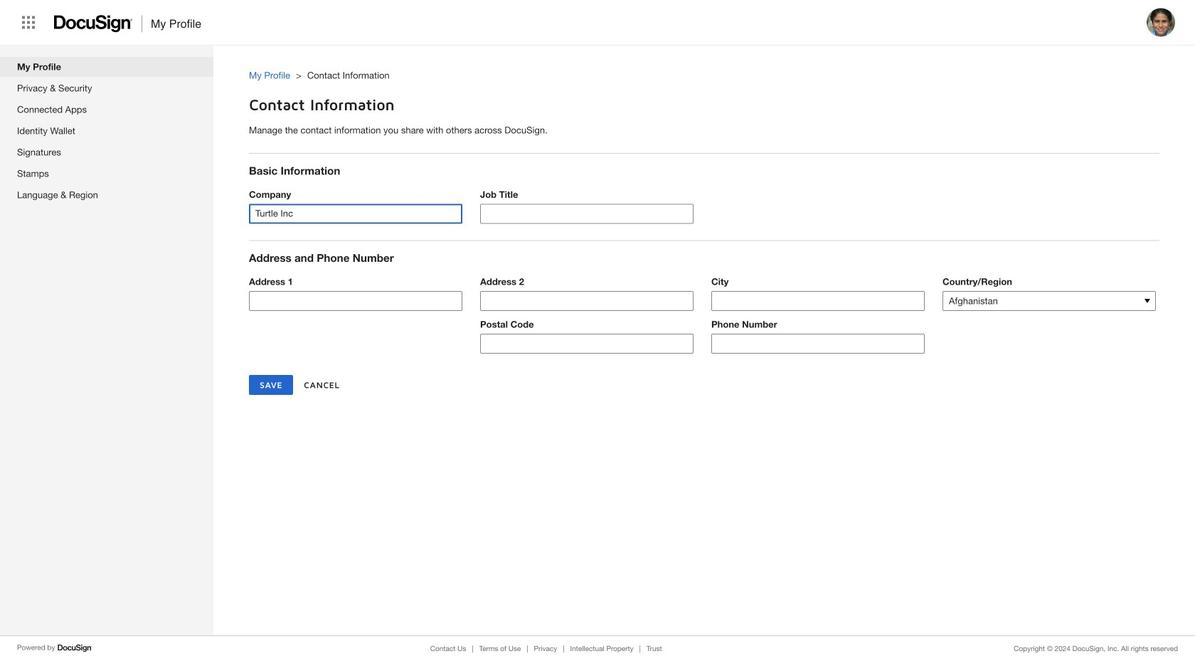 Task type: describe. For each thing, give the bounding box(es) containing it.
breadcrumb region
[[249, 55, 1196, 85]]

1 vertical spatial docusign image
[[57, 643, 93, 654]]



Task type: vqa. For each thing, say whether or not it's contained in the screenshot.
TEXT FIELD
yes



Task type: locate. For each thing, give the bounding box(es) containing it.
None text field
[[713, 334, 925, 353]]

None text field
[[250, 205, 462, 223], [481, 205, 693, 223], [250, 292, 462, 310], [481, 292, 693, 310], [713, 292, 925, 310], [481, 334, 693, 353], [250, 205, 462, 223], [481, 205, 693, 223], [250, 292, 462, 310], [481, 292, 693, 310], [713, 292, 925, 310], [481, 334, 693, 353]]

0 vertical spatial docusign image
[[54, 11, 133, 37]]

docusign image
[[54, 11, 133, 37], [57, 643, 93, 654]]



